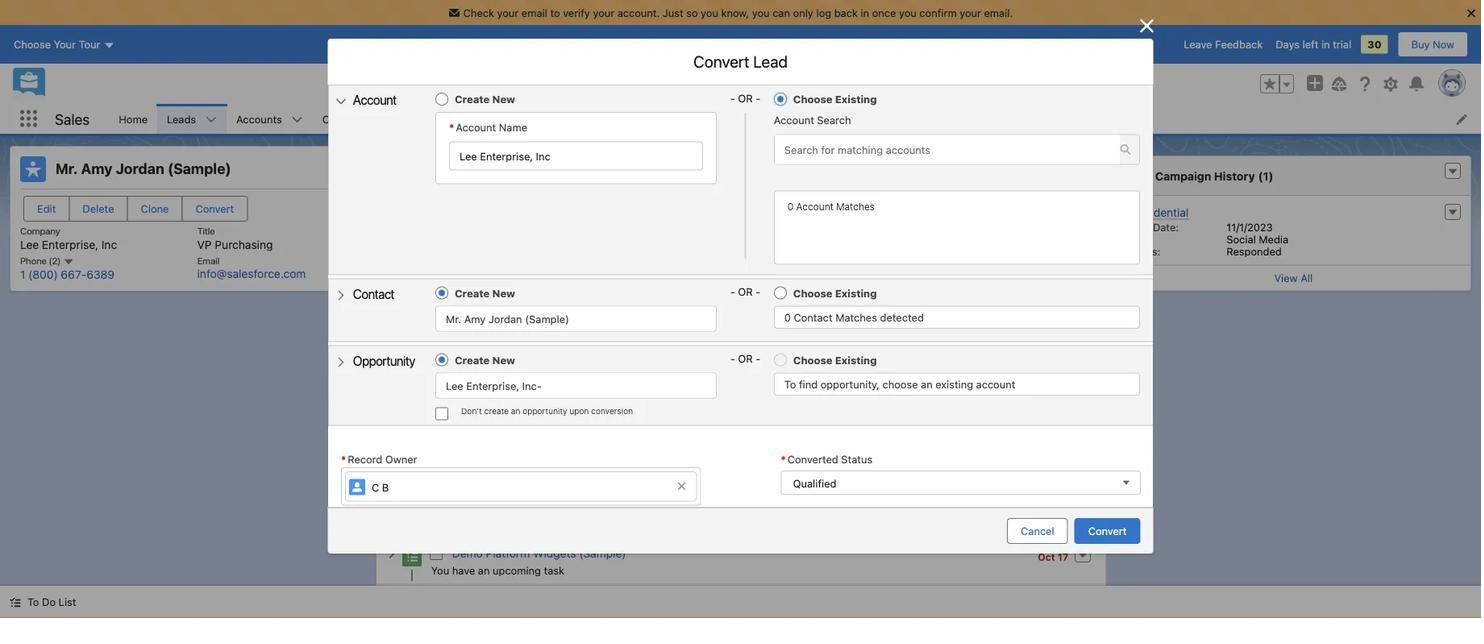 Task type: locate. For each thing, give the bounding box(es) containing it.
contact inside dropdown button
[[353, 286, 394, 302]]

existing for contact
[[835, 287, 877, 299]]

2 create from the top
[[454, 287, 489, 299]]

this right if
[[766, 301, 785, 314]]

- or - for contact
[[730, 286, 760, 298]]

view down media
[[1274, 272, 1298, 284]]

detected
[[880, 311, 924, 324]]

view all link down media
[[1117, 265, 1471, 291]]

an right the have
[[478, 564, 489, 576]]

1 horizontal spatial view
[[1274, 272, 1298, 284]]

0 horizontal spatial view all link
[[1055, 482, 1096, 508]]

1 vertical spatial text default image
[[335, 357, 346, 368]]

0 vertical spatial convert
[[693, 52, 749, 71]]

0 vertical spatial existing
[[835, 93, 877, 105]]

can left only
[[773, 6, 790, 19]]

mr. amy jordan (sample)
[[56, 160, 231, 177], [446, 313, 569, 325]]

choose up 'is'
[[793, 287, 832, 299]]

your right verify
[[593, 6, 615, 19]]

2 text default image from the top
[[335, 357, 346, 368]]

0 inside status
[[787, 201, 793, 213]]

choose existing down "points"
[[793, 287, 877, 299]]

1 vertical spatial convert button
[[1075, 519, 1141, 544]]

1 horizontal spatial mr.
[[446, 313, 461, 325]]

0 horizontal spatial lee
[[20, 238, 39, 251]]

email
[[522, 6, 547, 19]]

amy up lee enterprise, inc-
[[464, 313, 485, 325]]

mr. amy jordan (sample) up clone button at the left top of page
[[56, 160, 231, 177]]

create new for opportunity
[[454, 354, 515, 366]]

0 vertical spatial create new
[[454, 93, 515, 105]]

existing for account
[[835, 93, 877, 105]]

1 horizontal spatial convert
[[693, 52, 749, 71]]

3 choose from the top
[[793, 354, 832, 366]]

2 vertical spatial - or -
[[730, 353, 760, 365]]

opportunities list item
[[397, 104, 504, 134]]

this up converting
[[965, 269, 984, 282]]

0 horizontal spatial to
[[27, 596, 39, 608]]

account left search
[[774, 114, 814, 126]]

jordan up lee enterprise, inc-
[[488, 313, 522, 325]]

3 create new from the top
[[454, 354, 515, 366]]

info@salesforce.com link
[[197, 267, 306, 280]]

opportunity down inc-
[[522, 407, 567, 416]]

to right email at the top left of page
[[550, 6, 560, 19]]

vp
[[197, 238, 212, 251]]

lee down company
[[20, 238, 39, 251]]

0 vertical spatial sales
[[55, 110, 90, 128]]

for left 'success'
[[793, 224, 809, 237]]

accounts
[[236, 113, 282, 125]]

account
[[976, 378, 1015, 390]]

choose for opportunity
[[793, 354, 832, 366]]

opportunities.
[[899, 253, 971, 266]]

1 choose existing from the top
[[793, 93, 877, 105]]

to left "develop"
[[993, 318, 1003, 330]]

2 or from the top
[[738, 286, 753, 298]]

0 vertical spatial view
[[1274, 272, 1298, 284]]

1 horizontal spatial that
[[855, 269, 875, 282]]

leads list item
[[157, 104, 227, 134]]

leads
[[167, 113, 196, 125]]

2 vertical spatial this
[[766, 301, 785, 314]]

1 vertical spatial jordan
[[488, 313, 522, 325]]

existing up 'qualified,'
[[835, 287, 877, 299]]

contact
[[353, 286, 394, 302], [794, 311, 832, 324]]

3 existing from the top
[[835, 354, 877, 366]]

reports list item
[[754, 104, 833, 134]]

0 horizontal spatial to
[[550, 6, 560, 19]]

sales
[[55, 110, 90, 128], [891, 318, 918, 330]]

0 horizontal spatial and
[[836, 253, 855, 266]]

check
[[463, 6, 494, 19]]

mr. amy jordan (sample) up lee enterprise, inc-
[[446, 313, 569, 325]]

6389
[[86, 268, 115, 281]]

convert right cancel
[[1088, 525, 1127, 537]]

1 horizontal spatial in
[[1322, 38, 1330, 50]]

guidance for success
[[737, 224, 858, 237]]

verify
[[563, 6, 590, 19]]

1 vertical spatial view all link
[[1055, 482, 1096, 508]]

1 horizontal spatial for
[[949, 269, 963, 282]]

2 vertical spatial create new
[[454, 354, 515, 366]]

matches for account
[[836, 201, 875, 213]]

1 vertical spatial create
[[454, 287, 489, 299]]

opportunities link
[[397, 104, 483, 134]]

1 vertical spatial 0
[[784, 311, 791, 324]]

0 vertical spatial create
[[454, 93, 489, 105]]

contact button
[[325, 276, 404, 312]]

conversion
[[591, 407, 633, 416]]

tab list containing activity
[[386, 385, 1096, 418]]

converting
[[939, 285, 992, 298]]

0 vertical spatial in
[[861, 6, 869, 19]]

1 vertical spatial in
[[1322, 38, 1330, 50]]

1 vertical spatial or
[[738, 286, 753, 298]]

list item
[[588, 104, 655, 134]]

email
[[197, 255, 220, 266]]

- or - for account
[[730, 92, 760, 104]]

and down convert
[[869, 318, 888, 330]]

history
[[1214, 169, 1255, 182]]

for up converting
[[949, 269, 963, 282]]

an
[[934, 301, 946, 314], [921, 378, 932, 390], [511, 407, 520, 416], [478, 564, 489, 576]]

* left the account name
[[449, 121, 454, 133]]

marketing
[[817, 318, 866, 330]]

upcoming
[[492, 564, 541, 576]]

0 vertical spatial choose existing
[[793, 93, 877, 105]]

1 new from the top
[[492, 93, 515, 105]]

*
[[449, 121, 454, 133], [341, 454, 346, 466], [781, 454, 786, 466]]

2 horizontal spatial this
[[965, 269, 984, 282]]

2 - or - from the top
[[730, 286, 760, 298]]

1 vertical spatial to
[[27, 596, 39, 608]]

days
[[1276, 38, 1300, 50]]

lee inside button
[[446, 380, 463, 392]]

2 horizontal spatial convert
[[1088, 525, 1127, 537]]

this
[[965, 269, 984, 282], [894, 285, 912, 298], [766, 301, 785, 314]]

title vp purchasing
[[197, 225, 273, 251]]

1 vertical spatial matches
[[835, 311, 877, 324]]

0 vertical spatial contact
[[353, 286, 394, 302]]

1 horizontal spatial jordan
[[488, 313, 522, 325]]

- or -
[[730, 92, 760, 104], [730, 286, 760, 298], [730, 353, 760, 365]]

home
[[119, 113, 148, 125]]

lead left 'is'
[[788, 301, 809, 314]]

text default image inside opportunity dropdown button
[[335, 357, 346, 368]]

account up "contacts" at the top left of page
[[353, 92, 396, 108]]

0 down determine
[[784, 311, 791, 324]]

tab list
[[386, 385, 1096, 418]]

do
[[42, 596, 56, 608]]

2 choose from the top
[[793, 287, 832, 299]]

and up "points"
[[836, 253, 855, 266]]

(sample) up inc-
[[525, 313, 569, 325]]

an right choose
[[921, 378, 932, 390]]

to
[[550, 6, 560, 19], [921, 301, 931, 314], [993, 318, 1003, 330]]

0 horizontal spatial (sample)
[[168, 160, 231, 177]]

create new
[[454, 93, 515, 105], [454, 287, 515, 299], [454, 354, 515, 366]]

3 create from the top
[[454, 354, 489, 366]]

is
[[812, 301, 820, 314]]

group
[[1260, 74, 1294, 94]]

1 vertical spatial choose existing
[[793, 287, 877, 299]]

mr. right 'lead' icon
[[56, 160, 78, 177]]

convert
[[693, 52, 749, 71], [196, 203, 234, 215], [1088, 525, 1127, 537]]

• right time on the right bottom of page
[[941, 459, 946, 472]]

1 vertical spatial (sample)
[[525, 313, 569, 325]]

buy
[[1412, 38, 1430, 50]]

0 vertical spatial that
[[855, 269, 875, 282]]

account up guidance for success
[[796, 201, 833, 213]]

1 vertical spatial create new
[[454, 287, 515, 299]]

convert button
[[182, 196, 248, 222], [1075, 519, 1141, 544]]

an up work
[[934, 301, 946, 314]]

enterprise, inside button
[[466, 380, 519, 392]]

create
[[454, 93, 489, 105], [454, 287, 489, 299], [454, 354, 489, 366]]

choose up the account search
[[793, 93, 832, 105]]

0 vertical spatial matches
[[836, 201, 875, 213]]

account button
[[325, 82, 406, 118]]

text default image
[[335, 290, 346, 301], [335, 357, 346, 368]]

to inside button
[[27, 596, 39, 608]]

1 vertical spatial lee
[[446, 380, 463, 392]]

0 horizontal spatial enterprise,
[[42, 238, 98, 251]]

check your email to verify your account. just so you know, you can only log back in once you confirm your email.
[[463, 6, 1013, 19]]

account inside dropdown button
[[353, 92, 396, 108]]

contact up opportunity dropdown button
[[353, 286, 394, 302]]

can left solve
[[899, 269, 917, 282]]

filters: all time • all activities • all types
[[866, 459, 1060, 472]]

you up of
[[878, 269, 896, 282]]

-
[[730, 92, 735, 104], [755, 92, 760, 104], [730, 286, 735, 298], [755, 286, 760, 298], [730, 353, 735, 365], [755, 353, 760, 365]]

that up qualifying
[[794, 318, 814, 330]]

text default image
[[335, 96, 346, 107], [1120, 144, 1131, 155], [1447, 166, 1459, 177], [10, 597, 21, 608]]

0 horizontal spatial can
[[773, 6, 790, 19]]

• down types
[[1048, 489, 1053, 501]]

* for account name
[[449, 121, 454, 133]]

text default image inside to do list button
[[10, 597, 21, 608]]

qualified,
[[823, 301, 868, 314]]

(sample) right widgets
[[579, 547, 626, 560]]

lee up don't
[[446, 380, 463, 392]]

or for account
[[738, 92, 753, 104]]

0 vertical spatial opportunity
[[949, 301, 1007, 314]]

0 horizontal spatial in
[[861, 6, 869, 19]]

you right so
[[701, 6, 718, 19]]

(800)
[[28, 268, 58, 281]]

view all link down types
[[1055, 482, 1096, 508]]

in right back
[[861, 6, 869, 19]]

3 or from the top
[[738, 353, 753, 365]]

sales down it
[[891, 318, 918, 330]]

owner
[[385, 454, 417, 466]]

3 choose existing from the top
[[793, 354, 877, 366]]

0 vertical spatial view all link
[[1117, 265, 1471, 291]]

1 vertical spatial enterprise,
[[466, 380, 519, 392]]

- or - up if
[[730, 286, 760, 298]]

1 horizontal spatial enterprise,
[[466, 380, 519, 392]]

you right know,
[[752, 6, 770, 19]]

0 vertical spatial lee
[[20, 238, 39, 251]]

days left in trial
[[1276, 38, 1352, 50]]

0 horizontal spatial mr. amy jordan (sample)
[[56, 160, 231, 177]]

0 vertical spatial convert button
[[182, 196, 248, 222]]

to right it
[[921, 301, 931, 314]]

1 choose from the top
[[793, 93, 832, 105]]

* left "converted"
[[781, 454, 786, 466]]

3 - or - from the top
[[730, 353, 760, 365]]

1 or from the top
[[738, 92, 753, 104]]

choose existing down process
[[793, 354, 877, 366]]

0 vertical spatial and
[[836, 253, 855, 266]]

view
[[1274, 272, 1298, 284], [1056, 489, 1080, 501]]

demo platform widgets (sample) link
[[452, 547, 626, 560]]

1 vertical spatial mr.
[[446, 313, 461, 325]]

new for account
[[492, 93, 515, 105]]

1 horizontal spatial *
[[449, 121, 454, 133]]

* left record
[[341, 454, 346, 466]]

0 vertical spatial can
[[773, 6, 790, 19]]

1 - or - from the top
[[730, 92, 760, 104]]

3 new from the top
[[492, 354, 515, 366]]

dashboards
[[665, 113, 724, 125]]

to left do on the left
[[27, 596, 39, 608]]

existing down process
[[835, 354, 877, 366]]

opportunity up together
[[949, 301, 1007, 314]]

enterprise, up 1 (800) 667-6389 link
[[42, 238, 98, 251]]

convert up title
[[196, 203, 234, 215]]

in right left on the top of page
[[1322, 38, 1330, 50]]

to left find
[[784, 378, 796, 390]]

types
[[1033, 459, 1060, 472]]

view down types
[[1056, 489, 1080, 501]]

view inside campaign history element
[[1274, 272, 1298, 284]]

2 vertical spatial to
[[993, 318, 1003, 330]]

matches inside status
[[836, 201, 875, 213]]

company
[[20, 225, 60, 237]]

an inside nurture your leads and identify opportunities. identify pain points that you can solve for this lead determine the likelihood of this lead converting if this lead is qualified, convert it to an opportunity ensure that marketing and sales work together to develop your lead qualifying process
[[934, 301, 946, 314]]

list
[[59, 596, 76, 608]]

0 vertical spatial - or -
[[730, 92, 760, 104]]

platform
[[485, 547, 530, 560]]

1 horizontal spatial (sample)
[[525, 313, 569, 325]]

0 vertical spatial 0
[[787, 201, 793, 213]]

b
[[382, 482, 389, 494]]

1 horizontal spatial sales
[[891, 318, 918, 330]]

1 existing from the top
[[835, 93, 877, 105]]

2 horizontal spatial (sample)
[[579, 547, 626, 560]]

* for record owner
[[341, 454, 346, 466]]

lee enterprise, inc- button
[[446, 374, 716, 398]]

0 vertical spatial enterprise,
[[42, 238, 98, 251]]

sales left home "link"
[[55, 110, 90, 128]]

1 vertical spatial mr. amy jordan (sample)
[[446, 313, 569, 325]]

17
[[1057, 551, 1068, 563]]

or for contact
[[738, 286, 753, 298]]

2 existing from the top
[[835, 287, 877, 299]]

2 new from the top
[[492, 287, 515, 299]]

new for contact
[[492, 287, 515, 299]]

lead image
[[20, 156, 46, 182]]

1 horizontal spatial contact
[[794, 311, 832, 324]]

once
[[872, 6, 896, 19]]

0 horizontal spatial for
[[793, 224, 809, 237]]

matches up 'success'
[[836, 201, 875, 213]]

lee inside company lee enterprise, inc
[[20, 238, 39, 251]]

1 vertical spatial sales
[[891, 318, 918, 330]]

1 horizontal spatial amy
[[464, 313, 485, 325]]

list
[[109, 104, 1481, 134]]

(sample) down leads list item
[[168, 160, 231, 177]]

text default image inside the account dropdown button
[[335, 96, 346, 107]]

1 horizontal spatial and
[[869, 318, 888, 330]]

jordan inside the mr. amy jordan (sample) button
[[488, 313, 522, 325]]

convert up the "search..." 'button'
[[693, 52, 749, 71]]

or for opportunity
[[738, 353, 753, 365]]

2 choose existing from the top
[[793, 287, 877, 299]]

0 horizontal spatial sales
[[55, 110, 90, 128]]

0 up guidance for success
[[787, 201, 793, 213]]

sales inside nurture your leads and identify opportunities. identify pain points that you can solve for this lead determine the likelihood of this lead converting if this lead is qualified, convert it to an opportunity ensure that marketing and sales work together to develop your lead qualifying process
[[891, 318, 918, 330]]

2 vertical spatial choose
[[793, 354, 832, 366]]

1 vertical spatial new
[[492, 287, 515, 299]]

jordan up clone button at the left top of page
[[116, 160, 164, 177]]

convert button right cancel
[[1075, 519, 1141, 544]]

account left name
[[455, 121, 496, 133]]

account name
[[455, 121, 527, 133]]

now
[[1433, 38, 1455, 50]]

0 vertical spatial text default image
[[335, 290, 346, 301]]

details
[[472, 394, 507, 409]]

convert button up title
[[182, 196, 248, 222]]

text default image left the opportunity
[[335, 357, 346, 368]]

choose existing up search
[[793, 93, 877, 105]]

•
[[941, 459, 946, 472], [1010, 459, 1015, 472], [984, 489, 989, 501], [1048, 489, 1053, 501]]

choose down qualifying
[[793, 354, 832, 366]]

log
[[816, 6, 831, 19]]

0 vertical spatial choose
[[793, 93, 832, 105]]

1 text default image from the top
[[335, 290, 346, 301]]

to
[[784, 378, 796, 390], [27, 596, 39, 608]]

existing for opportunity
[[835, 354, 877, 366]]

details link
[[472, 385, 507, 418]]

1 create from the top
[[454, 93, 489, 105]]

and
[[836, 253, 855, 266], [869, 318, 888, 330]]

2 create new from the top
[[454, 287, 515, 299]]

this right of
[[894, 285, 912, 298]]

task image
[[402, 547, 421, 567]]

- or - down ensure
[[730, 353, 760, 365]]

0 horizontal spatial jordan
[[116, 160, 164, 177]]

contact up qualifying
[[794, 311, 832, 324]]

1 horizontal spatial opportunity
[[949, 301, 1007, 314]]

1 vertical spatial amy
[[464, 313, 485, 325]]

0 horizontal spatial contact
[[353, 286, 394, 302]]

presidential link
[[1128, 206, 1189, 220]]

0 account matches
[[787, 201, 875, 213]]

media
[[1259, 233, 1289, 246]]

1 horizontal spatial can
[[899, 269, 917, 282]]

0 horizontal spatial amy
[[81, 160, 112, 177]]

refresh
[[943, 489, 981, 501]]

1 create new from the top
[[454, 93, 515, 105]]

2 vertical spatial new
[[492, 354, 515, 366]]

path options list box
[[421, 153, 1096, 179]]

1 vertical spatial choose
[[793, 287, 832, 299]]

(sample) inside button
[[525, 313, 569, 325]]

1 horizontal spatial to
[[784, 378, 796, 390]]

2 horizontal spatial to
[[993, 318, 1003, 330]]

matches up process
[[835, 311, 877, 324]]

11/1/2023
[[1227, 221, 1273, 233]]

text default image up opportunity dropdown button
[[335, 290, 346, 301]]

0 account matches status
[[774, 191, 1140, 265]]

text default image inside "contact" dropdown button
[[335, 290, 346, 301]]

opportunities
[[407, 113, 474, 125]]

edit button
[[23, 196, 70, 222]]

2 vertical spatial (sample)
[[579, 547, 626, 560]]

enterprise, up details at the bottom left of page
[[466, 380, 519, 392]]

existing
[[835, 93, 877, 105], [835, 287, 877, 299], [835, 354, 877, 366]]

2 vertical spatial choose existing
[[793, 354, 877, 366]]

0
[[787, 201, 793, 213], [784, 311, 791, 324]]

mr. up lee enterprise, inc-
[[446, 313, 461, 325]]

0 horizontal spatial convert
[[196, 203, 234, 215]]

buy now
[[1412, 38, 1455, 50]]

None text field
[[449, 142, 703, 171]]

the
[[812, 285, 828, 298]]

2 horizontal spatial *
[[781, 454, 786, 466]]

0 horizontal spatial opportunity
[[522, 407, 567, 416]]

existing up quotes
[[835, 93, 877, 105]]

- or - down convert lead
[[730, 92, 760, 104]]

amy up delete button
[[81, 160, 112, 177]]

that up likelihood
[[855, 269, 875, 282]]



Task type: vqa. For each thing, say whether or not it's contained in the screenshot.


Task type: describe. For each thing, give the bounding box(es) containing it.
of
[[881, 285, 891, 298]]

1 vertical spatial to
[[921, 301, 931, 314]]

0 horizontal spatial view
[[1056, 489, 1080, 501]]

create new for contact
[[454, 287, 515, 299]]

activity
[[395, 394, 443, 409]]

create new for account
[[454, 93, 515, 105]]

text default image inside campaign history element
[[1447, 166, 1459, 177]]

presidential
[[1128, 206, 1189, 219]]

demo
[[452, 547, 482, 560]]

0 vertical spatial mr.
[[56, 160, 78, 177]]

refresh • expand all • view all
[[943, 489, 1095, 501]]

nurture your leads and identify opportunities. identify pain points that you can solve for this lead determine the likelihood of this lead converting if this lead is qualified, convert it to an opportunity ensure that marketing and sales work together to develop your lead qualifying process
[[737, 253, 1071, 347]]

mr. inside button
[[446, 313, 461, 325]]

campaign history (1)
[[1155, 169, 1274, 182]]

you right once
[[899, 6, 917, 19]]

feedback
[[1215, 38, 1263, 50]]

1 horizontal spatial view all link
[[1117, 265, 1471, 291]]

delete
[[83, 203, 114, 215]]

1 vertical spatial opportunity
[[522, 407, 567, 416]]

an right create
[[511, 407, 520, 416]]

convert
[[871, 301, 909, 314]]

choose existing for account
[[793, 93, 877, 105]]

qualified
[[793, 478, 836, 490]]

develop
[[1006, 318, 1046, 330]]

amy inside button
[[464, 313, 485, 325]]

lee enterprise, inc-
[[446, 380, 541, 392]]

667-
[[61, 268, 86, 281]]

30
[[1368, 38, 1382, 50]]

• right the activities
[[1010, 459, 1015, 472]]

dashboards list item
[[655, 104, 754, 134]]

lead up converting
[[987, 269, 1008, 282]]

lead down ensure
[[757, 334, 778, 347]]

work
[[921, 318, 945, 330]]

account for account name
[[455, 121, 496, 133]]

qualifying
[[781, 334, 829, 347]]

converted status
[[787, 454, 872, 466]]

quotes list item
[[833, 104, 908, 134]]

delete button
[[69, 196, 128, 222]]

lead down solve
[[915, 285, 936, 298]]

email.
[[984, 6, 1013, 19]]

search
[[817, 114, 851, 126]]

all inside campaign history element
[[1301, 272, 1313, 284]]

only
[[793, 6, 814, 19]]

(1)
[[1258, 169, 1274, 182]]

c b link
[[345, 472, 697, 502]]

search...
[[586, 78, 629, 90]]

contacts list item
[[313, 104, 397, 134]]

- or - for opportunity
[[730, 353, 760, 365]]

search... button
[[554, 71, 877, 97]]

opportunity
[[353, 353, 415, 369]]

campaign
[[1155, 169, 1212, 182]]

to do list
[[27, 596, 76, 608]]

success
[[811, 224, 858, 237]]

record owner
[[347, 454, 417, 466]]

filters:
[[866, 459, 899, 472]]

cancel button
[[1007, 519, 1068, 544]]

clone button
[[127, 196, 183, 222]]

start date:
[[1126, 221, 1179, 233]]

you inside nurture your leads and identify opportunities. identify pain points that you can solve for this lead determine the likelihood of this lead converting if this lead is qualified, convert it to an opportunity ensure that marketing and sales work together to develop your lead qualifying process
[[878, 269, 896, 282]]

your left email.
[[960, 6, 981, 19]]

record
[[347, 454, 382, 466]]

new for opportunity
[[492, 354, 515, 366]]

pain
[[797, 269, 818, 282]]

to for to find opportunity, choose an existing account
[[784, 378, 796, 390]]

create for contact
[[454, 287, 489, 299]]

social
[[1227, 233, 1256, 246]]

inc-
[[522, 380, 541, 392]]

identify
[[858, 253, 896, 266]]

to do list button
[[0, 586, 86, 618]]

account.
[[617, 6, 660, 19]]

you have an upcoming task
[[431, 564, 564, 576]]

1 (800) 667-6389
[[20, 268, 115, 281]]

(sample) for the mr. amy jordan (sample) button at the left of the page
[[525, 313, 569, 325]]

* for converted status
[[781, 454, 786, 466]]

0 for 0 account matches
[[787, 201, 793, 213]]

your left email at the top left of page
[[497, 6, 519, 19]]

oct 17
[[1038, 551, 1068, 563]]

determine
[[757, 285, 809, 298]]

task
[[544, 564, 564, 576]]

buy now button
[[1398, 32, 1468, 57]]

(sample) for demo platform widgets (sample) link
[[579, 547, 626, 560]]

accounts list item
[[227, 104, 313, 134]]

reports
[[764, 113, 802, 125]]

text default image for contact
[[335, 290, 346, 301]]

matches for contact
[[835, 311, 877, 324]]

1 horizontal spatial this
[[894, 285, 912, 298]]

ensure
[[757, 318, 791, 330]]

convert lead
[[693, 52, 788, 71]]

choose for contact
[[793, 287, 832, 299]]

if
[[757, 301, 763, 314]]

account inside status
[[796, 201, 833, 213]]

can inside nurture your leads and identify opportunities. identify pain points that you can solve for this lead determine the likelihood of this lead converting if this lead is qualified, convert it to an opportunity ensure that marketing and sales work together to develop your lead qualifying process
[[899, 269, 917, 282]]

don't create an opportunity upon conversion
[[461, 407, 633, 416]]

account for account
[[353, 92, 396, 108]]

leads
[[806, 253, 833, 266]]

know,
[[721, 6, 749, 19]]

account for account search
[[774, 114, 814, 126]]

view all
[[1274, 272, 1313, 284]]

activities
[[964, 459, 1007, 472]]

choose existing for opportunity
[[793, 354, 877, 366]]

leave feedback link
[[1184, 38, 1263, 50]]

activity link
[[395, 385, 443, 418]]

just
[[663, 6, 684, 19]]

Account Search text field
[[774, 135, 1120, 164]]

find
[[799, 378, 817, 390]]

company lee enterprise, inc
[[20, 225, 117, 251]]

c
[[371, 482, 379, 494]]

opportunity inside nurture your leads and identify opportunities. identify pain points that you can solve for this lead determine the likelihood of this lead converting if this lead is qualified, convert it to an opportunity ensure that marketing and sales work together to develop your lead qualifying process
[[949, 301, 1007, 314]]

0 for 0 contact matches detected
[[784, 311, 791, 324]]

quotes
[[842, 113, 878, 125]]

0 vertical spatial to
[[550, 6, 560, 19]]

list containing home
[[109, 104, 1481, 134]]

1
[[20, 268, 25, 281]]

responded
[[1227, 246, 1282, 258]]

type:
[[1126, 233, 1153, 246]]

0 horizontal spatial that
[[794, 318, 814, 330]]

solve
[[920, 269, 946, 282]]

widgets
[[533, 547, 576, 560]]

converted
[[787, 454, 838, 466]]

together
[[948, 318, 990, 330]]

leads link
[[157, 104, 206, 134]]

refresh button
[[942, 482, 981, 508]]

1 vertical spatial and
[[869, 318, 888, 330]]

info@salesforce.com
[[197, 267, 306, 280]]

1 horizontal spatial convert button
[[1075, 519, 1141, 544]]

upon
[[569, 407, 589, 416]]

create for account
[[454, 93, 489, 105]]

dashboards link
[[655, 104, 733, 134]]

0 vertical spatial jordan
[[116, 160, 164, 177]]

to for to do list
[[27, 596, 39, 608]]

your right "develop"
[[1049, 318, 1071, 330]]

trial
[[1333, 38, 1352, 50]]

c b
[[371, 482, 389, 494]]

campaign history element
[[1116, 156, 1472, 292]]

text default image for opportunity
[[335, 357, 346, 368]]

you
[[431, 564, 449, 576]]

0 horizontal spatial convert button
[[182, 196, 248, 222]]

likelihood
[[831, 285, 878, 298]]

for inside nurture your leads and identify opportunities. identify pain points that you can solve for this lead determine the likelihood of this lead converting if this lead is qualified, convert it to an opportunity ensure that marketing and sales work together to develop your lead qualifying process
[[949, 269, 963, 282]]

your up identify
[[779, 253, 803, 266]]

enterprise, inside company lee enterprise, inc
[[42, 238, 98, 251]]

choose existing for contact
[[793, 287, 877, 299]]

2 vertical spatial convert
[[1088, 525, 1127, 537]]

create for opportunity
[[454, 354, 489, 366]]

mr. amy jordan (sample) inside the mr. amy jordan (sample) button
[[446, 313, 569, 325]]

choose for account
[[793, 93, 832, 105]]

• left expand
[[984, 489, 989, 501]]

contacts link
[[313, 104, 376, 134]]

title
[[197, 225, 215, 237]]

have
[[452, 564, 475, 576]]



